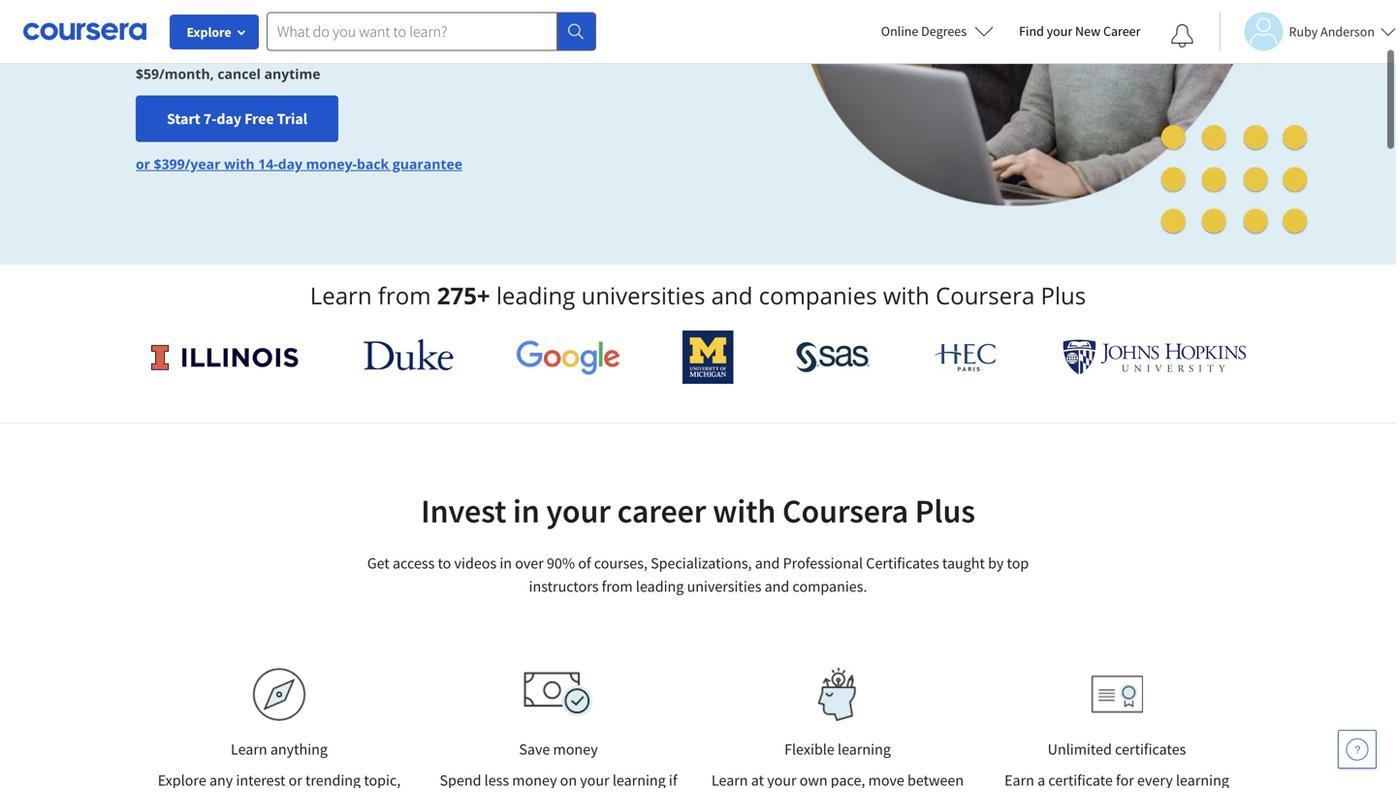 Task type: locate. For each thing, give the bounding box(es) containing it.
find your new career link
[[1010, 19, 1151, 44]]

0 vertical spatial leading
[[496, 280, 576, 311]]

0 horizontal spatial day
[[217, 109, 242, 128]]

career
[[1104, 22, 1141, 40]]

1 horizontal spatial your
[[1047, 22, 1073, 40]]

johns hopkins university image
[[1063, 340, 1247, 375]]

learn left anything
[[231, 740, 267, 760]]

day left free
[[217, 109, 242, 128]]

0 vertical spatial with
[[224, 154, 255, 173]]

1 vertical spatial coursera
[[783, 490, 909, 532]]

2 vertical spatial and
[[765, 577, 790, 597]]

duke university image
[[364, 340, 454, 371]]

courses,
[[594, 554, 648, 573]]

in
[[513, 490, 540, 532], [500, 554, 512, 573]]

day inside button
[[217, 109, 242, 128]]

0 horizontal spatial coursera
[[783, 490, 909, 532]]

save
[[519, 740, 550, 760]]

1 horizontal spatial from
[[602, 577, 633, 597]]

from
[[378, 280, 431, 311], [602, 577, 633, 597]]

explore button
[[170, 15, 259, 49]]

learn from 275+ leading universities and companies with coursera plus
[[310, 280, 1087, 311]]

learn up 'duke university' image
[[310, 280, 372, 311]]

learn for learn from 275+ leading universities and companies with coursera plus
[[310, 280, 372, 311]]

from left 275+
[[378, 280, 431, 311]]

your right find
[[1047, 22, 1073, 40]]

learning
[[838, 740, 891, 760]]

specializations,
[[651, 554, 752, 573]]

0 vertical spatial your
[[1047, 22, 1073, 40]]

/month,
[[159, 64, 214, 83]]

0 horizontal spatial learn
[[231, 740, 267, 760]]

learn anything image
[[253, 668, 306, 722]]

1 vertical spatial leading
[[636, 577, 684, 597]]

anything
[[270, 740, 328, 760]]

get
[[367, 554, 390, 573]]

0 horizontal spatial plus
[[915, 490, 976, 532]]

get access to videos in over 90% of courses, specializations, and professional certificates taught by top instructors from leading universities and companies.
[[367, 554, 1029, 597]]

1 horizontal spatial learn
[[310, 280, 372, 311]]

leading down courses,
[[636, 577, 684, 597]]

and
[[712, 280, 753, 311], [755, 554, 780, 573], [765, 577, 790, 597]]

coursera up professional
[[783, 490, 909, 532]]

with left 14-
[[224, 154, 255, 173]]

1 horizontal spatial day
[[278, 154, 303, 173]]

start
[[167, 109, 200, 128]]

universities up university of michigan image
[[582, 280, 706, 311]]

certificates
[[1116, 740, 1187, 760]]

0 vertical spatial in
[[513, 490, 540, 532]]

7-
[[203, 109, 217, 128]]

universities
[[582, 280, 706, 311], [687, 577, 762, 597]]

plus
[[1041, 280, 1087, 311], [915, 490, 976, 532]]

and up university of michigan image
[[712, 280, 753, 311]]

find your new career
[[1020, 22, 1141, 40]]

leading up google image
[[496, 280, 576, 311]]

from down courses,
[[602, 577, 633, 597]]

day left money-
[[278, 154, 303, 173]]

0 vertical spatial coursera
[[936, 280, 1035, 311]]

0 horizontal spatial leading
[[496, 280, 576, 311]]

help center image
[[1346, 738, 1370, 761]]

show notifications image
[[1171, 24, 1195, 48]]

leading
[[496, 280, 576, 311], [636, 577, 684, 597]]

and left professional
[[755, 554, 780, 573]]

in left "over"
[[500, 554, 512, 573]]

videos
[[455, 554, 497, 573]]

invest in your career with coursera plus
[[421, 490, 976, 532]]

professional
[[783, 554, 863, 573]]

coursera up 'hec paris' "image"
[[936, 280, 1035, 311]]

1 vertical spatial plus
[[915, 490, 976, 532]]

0 horizontal spatial from
[[378, 280, 431, 311]]

your
[[1047, 22, 1073, 40], [546, 490, 611, 532]]

start 7-day free trial button
[[136, 95, 339, 142]]

1 vertical spatial your
[[546, 490, 611, 532]]

0 horizontal spatial with
[[224, 154, 255, 173]]

0 vertical spatial learn
[[310, 280, 372, 311]]

money-
[[306, 154, 357, 173]]

taught
[[943, 554, 985, 573]]

1 horizontal spatial with
[[713, 490, 776, 532]]

1 horizontal spatial leading
[[636, 577, 684, 597]]

0 vertical spatial universities
[[582, 280, 706, 311]]

$399
[[154, 154, 185, 173]]

1 vertical spatial universities
[[687, 577, 762, 597]]

ruby anderson
[[1290, 23, 1376, 40]]

unlimited certificates
[[1048, 740, 1187, 760]]

with up specializations,
[[713, 490, 776, 532]]

with right companies
[[884, 280, 930, 311]]

0 vertical spatial and
[[712, 280, 753, 311]]

learn anything
[[231, 740, 328, 760]]

0 vertical spatial from
[[378, 280, 431, 311]]

1 vertical spatial in
[[500, 554, 512, 573]]

0 vertical spatial day
[[217, 109, 242, 128]]

1 horizontal spatial plus
[[1041, 280, 1087, 311]]

instructors
[[529, 577, 599, 597]]

1 vertical spatial with
[[884, 280, 930, 311]]

1 vertical spatial learn
[[231, 740, 267, 760]]

learn for learn anything
[[231, 740, 267, 760]]

and down professional
[[765, 577, 790, 597]]

sas image
[[796, 342, 871, 373]]

coursera
[[936, 280, 1035, 311], [783, 490, 909, 532]]

day
[[217, 109, 242, 128], [278, 154, 303, 173]]

hec paris image
[[933, 338, 1001, 377]]

anderson
[[1321, 23, 1376, 40]]

your up the of
[[546, 490, 611, 532]]

1 vertical spatial and
[[755, 554, 780, 573]]

2 vertical spatial with
[[713, 490, 776, 532]]

google image
[[516, 340, 621, 375]]

learn
[[310, 280, 372, 311], [231, 740, 267, 760]]

universities down specializations,
[[687, 577, 762, 597]]

1 horizontal spatial coursera
[[936, 280, 1035, 311]]

0 horizontal spatial your
[[546, 490, 611, 532]]

in up "over"
[[513, 490, 540, 532]]

with
[[224, 154, 255, 173], [884, 280, 930, 311], [713, 490, 776, 532]]

companies
[[759, 280, 878, 311]]

1 vertical spatial from
[[602, 577, 633, 597]]

from inside get access to videos in over 90% of courses, specializations, and professional certificates taught by top instructors from leading universities and companies.
[[602, 577, 633, 597]]

None search field
[[267, 12, 597, 51]]

new
[[1076, 22, 1101, 40]]

1 vertical spatial day
[[278, 154, 303, 173]]

coursera image
[[23, 16, 146, 47]]

unlimited certificates image
[[1092, 676, 1143, 714]]



Task type: describe. For each thing, give the bounding box(es) containing it.
leading inside get access to videos in over 90% of courses, specializations, and professional certificates taught by top instructors from leading universities and companies.
[[636, 577, 684, 597]]

/year
[[185, 154, 221, 173]]

$59
[[136, 64, 159, 83]]

14-
[[258, 154, 278, 173]]

career
[[617, 490, 707, 532]]

guarantee
[[393, 154, 463, 173]]

flexible learning image
[[805, 668, 872, 722]]

invest
[[421, 490, 507, 532]]

of
[[578, 554, 591, 573]]

ruby
[[1290, 23, 1319, 40]]

0 vertical spatial plus
[[1041, 280, 1087, 311]]

What do you want to learn? text field
[[267, 12, 558, 51]]

ruby anderson button
[[1220, 12, 1397, 51]]

degrees
[[922, 22, 967, 40]]

certificates
[[867, 554, 940, 573]]

anytime
[[264, 64, 321, 83]]

back
[[357, 154, 389, 173]]

access
[[393, 554, 435, 573]]

flexible learning
[[785, 740, 891, 760]]

2 horizontal spatial with
[[884, 280, 930, 311]]

$59 /month, cancel anytime
[[136, 64, 321, 83]]

find
[[1020, 22, 1045, 40]]

trial
[[277, 109, 308, 128]]

cancel
[[218, 64, 261, 83]]

unlimited
[[1048, 740, 1113, 760]]

save money image
[[524, 672, 594, 718]]

top
[[1007, 554, 1029, 573]]

universities inside get access to videos in over 90% of courses, specializations, and professional certificates taught by top instructors from leading universities and companies.
[[687, 577, 762, 597]]

by
[[989, 554, 1004, 573]]

over
[[515, 554, 544, 573]]

university of michigan image
[[683, 331, 734, 384]]

online degrees
[[882, 22, 967, 40]]

in inside get access to videos in over 90% of courses, specializations, and professional certificates taught by top instructors from leading universities and companies.
[[500, 554, 512, 573]]

flexible
[[785, 740, 835, 760]]

university of illinois at urbana-champaign image
[[149, 342, 301, 373]]

275+
[[437, 280, 490, 311]]

companies.
[[793, 577, 868, 597]]

free
[[245, 109, 274, 128]]

or $399 /year with 14-day money-back guarantee
[[136, 154, 463, 173]]

explore
[[187, 23, 231, 41]]

start 7-day free trial
[[167, 109, 308, 128]]

to
[[438, 554, 451, 573]]

or
[[136, 154, 150, 173]]

money
[[553, 740, 598, 760]]

save money
[[519, 740, 598, 760]]

online degrees button
[[866, 10, 1010, 52]]

90%
[[547, 554, 575, 573]]

online
[[882, 22, 919, 40]]



Task type: vqa. For each thing, say whether or not it's contained in the screenshot.
'NEW'
yes



